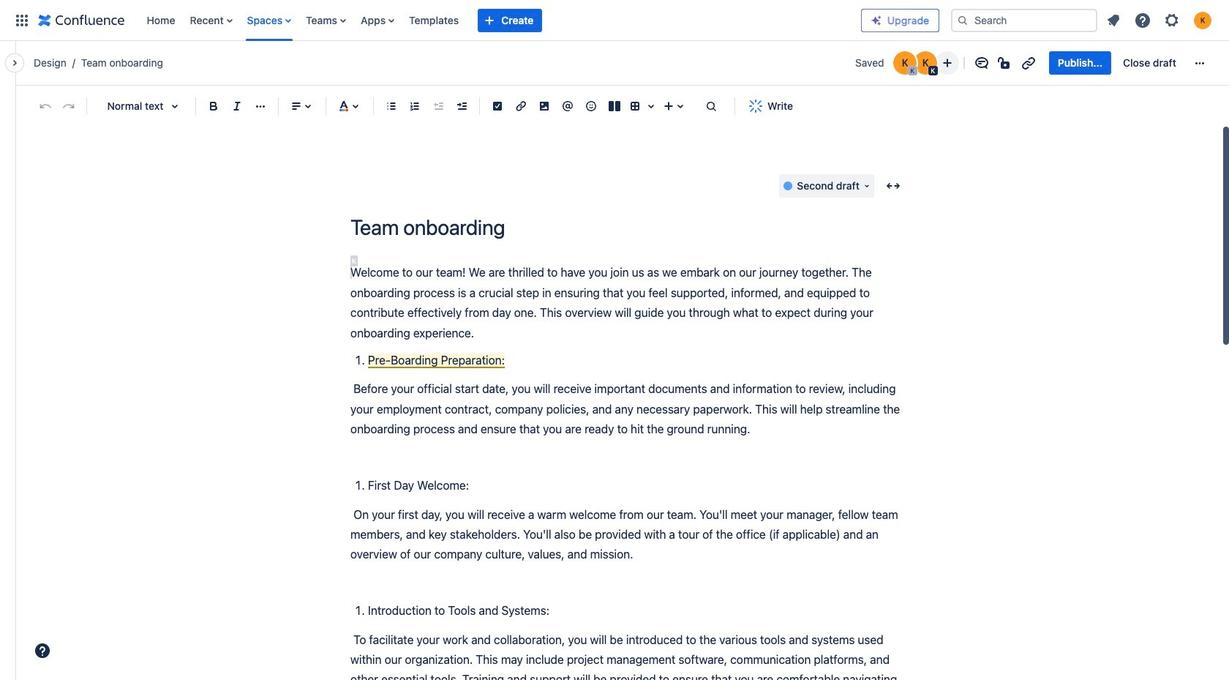 Task type: vqa. For each thing, say whether or not it's contained in the screenshot.
action item [] image
yes



Task type: locate. For each thing, give the bounding box(es) containing it.
text formatting group
[[202, 94, 272, 118]]

0 horizontal spatial list
[[139, 0, 862, 41]]

Main content area, start typing to enter text. text field
[[351, 263, 907, 680]]

list
[[139, 0, 862, 41], [1101, 7, 1221, 33]]

1 horizontal spatial list
[[1101, 7, 1221, 33]]

link ⌘k image
[[512, 97, 530, 115]]

global element
[[9, 0, 862, 41]]

table ⇧⌥t image
[[627, 97, 644, 115]]

None search field
[[952, 8, 1098, 32]]

mention @ image
[[559, 97, 577, 115]]

banner
[[0, 0, 1230, 41]]

Search field
[[952, 8, 1098, 32]]

more image
[[1192, 54, 1209, 72]]

confluence image
[[38, 11, 125, 29], [38, 11, 125, 29]]

action item [] image
[[489, 97, 507, 115]]

group
[[1050, 51, 1186, 75]]

find and replace image
[[703, 97, 720, 115]]

comment icon image
[[974, 54, 991, 72]]

list for premium 'image'
[[1101, 7, 1221, 33]]

table size image
[[643, 97, 660, 115]]

more formatting image
[[252, 97, 269, 115]]

help icon image
[[1135, 11, 1152, 29]]



Task type: describe. For each thing, give the bounding box(es) containing it.
bullet list ⌘⇧8 image
[[383, 97, 400, 115]]

premium image
[[871, 14, 883, 26]]

bold ⌘b image
[[205, 97, 223, 115]]

copy link image
[[1020, 54, 1038, 72]]

align left image
[[288, 97, 305, 115]]

no restrictions image
[[997, 54, 1015, 72]]

Give this page a title text field
[[351, 215, 907, 240]]

indent tab image
[[453, 97, 471, 115]]

expand sidebar image
[[0, 48, 32, 78]]

notification icon image
[[1105, 11, 1123, 29]]

layouts image
[[606, 97, 624, 115]]

list for appswitcher icon
[[139, 0, 862, 41]]

avatar group element
[[892, 50, 939, 76]]

appswitcher icon image
[[13, 11, 31, 29]]

emoji : image
[[583, 97, 600, 115]]

invite to edit image
[[939, 54, 957, 72]]

italic ⌘i image
[[228, 97, 246, 115]]

settings icon image
[[1164, 11, 1182, 29]]

list formating group
[[380, 94, 474, 118]]

your profile and preferences image
[[1195, 11, 1212, 29]]

search image
[[958, 14, 969, 26]]

add image, video, or file image
[[536, 97, 553, 115]]

numbered list ⌘⇧7 image
[[406, 97, 424, 115]]

make page full-width image
[[885, 177, 903, 195]]



